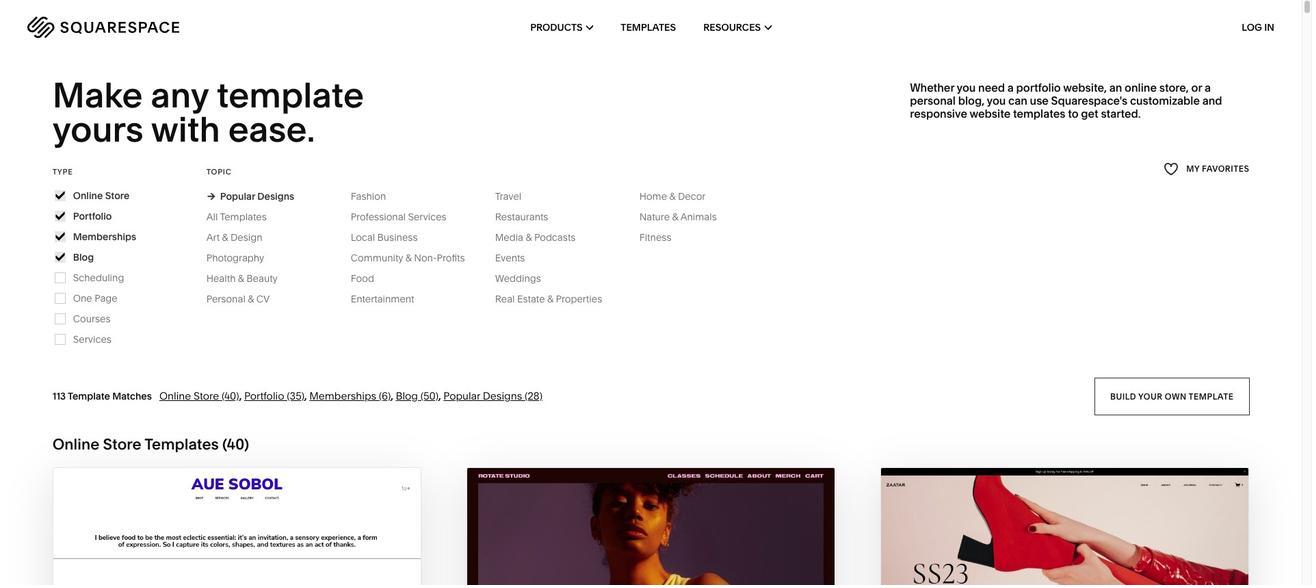 Task type: locate. For each thing, give the bounding box(es) containing it.
personal & cv
[[206, 293, 270, 305]]

blog up the scheduling
[[73, 251, 94, 263]]

, left blog (50) link
[[391, 389, 393, 402]]

& right "health"
[[238, 272, 244, 285]]

0 horizontal spatial designs
[[257, 190, 294, 202]]

popular right (50)
[[444, 389, 480, 402]]

health & beauty
[[206, 272, 278, 285]]

rotate image
[[467, 468, 835, 585]]

favorites
[[1202, 164, 1250, 174]]

my favorites link
[[1164, 160, 1250, 178]]

home
[[640, 190, 667, 202]]

, left popular designs (28) link
[[439, 389, 441, 402]]

nature & animals link
[[640, 211, 731, 223]]

community & non-profits
[[351, 252, 465, 264]]

0 vertical spatial online
[[73, 189, 103, 202]]

designs up all templates "link"
[[257, 190, 294, 202]]

blog (50) link
[[396, 389, 439, 402]]

0 vertical spatial store
[[105, 189, 130, 202]]

photography
[[206, 252, 264, 264]]

popular designs link
[[206, 190, 294, 202]]

portfolio down online store
[[73, 210, 112, 222]]

, left 'portfolio (35)' link
[[239, 389, 242, 402]]

2 vertical spatial online
[[52, 435, 99, 454]]

store for online store
[[105, 189, 130, 202]]

0 vertical spatial designs
[[257, 190, 294, 202]]

0 horizontal spatial services
[[73, 333, 112, 345]]

& right estate
[[547, 293, 554, 305]]

resources
[[704, 21, 761, 34]]

blog right (6) at the left bottom of the page
[[396, 389, 418, 402]]

2 vertical spatial templates
[[145, 435, 219, 454]]

& left the non-
[[406, 252, 412, 264]]

online for online store templates ( 40 )
[[52, 435, 99, 454]]

popular up all templates
[[220, 190, 255, 202]]

1 vertical spatial memberships
[[309, 389, 376, 402]]

topic
[[206, 167, 232, 176]]

1 horizontal spatial template
[[1189, 391, 1234, 401]]

health & beauty link
[[206, 272, 291, 285]]

store,
[[1160, 81, 1189, 94]]

events
[[495, 252, 525, 264]]

whether you need a portfolio website, an online store, or a personal blog, you can use squarespace's customizable and responsive website templates to get started.
[[910, 81, 1223, 121]]

your
[[1139, 391, 1163, 401]]

get
[[1081, 107, 1099, 121]]

3 , from the left
[[391, 389, 393, 402]]

to
[[1068, 107, 1079, 121]]

ease.
[[228, 108, 315, 151]]

0 horizontal spatial templates
[[145, 435, 219, 454]]

business
[[377, 231, 418, 243]]

popular
[[220, 190, 255, 202], [444, 389, 480, 402]]

template inside make any template yours with ease.
[[217, 74, 364, 116]]

online store (40) , portfolio (35) , memberships (6) , blog (50) , popular designs (28)
[[159, 389, 543, 402]]

build your own template
[[1110, 391, 1234, 401]]

portfolio
[[73, 210, 112, 222], [244, 389, 284, 402]]

a right the need in the top of the page
[[1008, 81, 1014, 94]]

services down courses
[[73, 333, 112, 345]]

0 vertical spatial blog
[[73, 251, 94, 263]]

1 vertical spatial blog
[[396, 389, 418, 402]]

you left can
[[987, 94, 1006, 107]]

templates
[[621, 21, 676, 34], [220, 211, 267, 223], [145, 435, 219, 454]]

designs left (28) in the left of the page
[[483, 389, 522, 402]]

memberships down online store
[[73, 230, 136, 243]]

food link
[[351, 272, 388, 285]]

personal & cv link
[[206, 293, 284, 305]]

1 horizontal spatial memberships
[[309, 389, 376, 402]]

1 vertical spatial services
[[73, 333, 112, 345]]

online down template at bottom left
[[52, 435, 99, 454]]

0 vertical spatial template
[[217, 74, 364, 116]]

0 horizontal spatial popular
[[220, 190, 255, 202]]

1 horizontal spatial portfolio
[[244, 389, 284, 402]]

40
[[227, 435, 244, 454]]

a right the or
[[1205, 81, 1211, 94]]

community & non-profits link
[[351, 252, 479, 264]]

estate
[[517, 293, 545, 305]]

0 vertical spatial memberships
[[73, 230, 136, 243]]

0 vertical spatial services
[[408, 211, 447, 223]]

entertainment
[[351, 293, 414, 305]]

whether
[[910, 81, 955, 94]]

1 vertical spatial store
[[194, 389, 219, 402]]

popular designs (28) link
[[444, 389, 543, 402]]

aue sobol element
[[53, 468, 421, 585]]

log             in
[[1242, 21, 1275, 34]]

0 horizontal spatial blog
[[73, 251, 94, 263]]

(
[[222, 435, 227, 454]]

, left memberships (6) link
[[305, 389, 307, 402]]

memberships left (6) at the left bottom of the page
[[309, 389, 376, 402]]

(28)
[[525, 389, 543, 402]]

online down yours
[[73, 189, 103, 202]]

entertainment link
[[351, 293, 428, 305]]

template
[[217, 74, 364, 116], [1189, 391, 1234, 401]]

services
[[408, 211, 447, 223], [73, 333, 112, 345]]

designs
[[257, 190, 294, 202], [483, 389, 522, 402]]

blog
[[73, 251, 94, 263], [396, 389, 418, 402]]

0 horizontal spatial memberships
[[73, 230, 136, 243]]

real estate & properties link
[[495, 293, 616, 305]]

local business
[[351, 231, 418, 243]]

all
[[206, 211, 218, 223]]

0 horizontal spatial template
[[217, 74, 364, 116]]

& right media
[[526, 231, 532, 243]]

1 horizontal spatial blog
[[396, 389, 418, 402]]

& left cv
[[248, 293, 254, 305]]

2 vertical spatial store
[[103, 435, 141, 454]]

& for beauty
[[238, 272, 244, 285]]

online right matches
[[159, 389, 191, 402]]

personal
[[206, 293, 246, 305]]

0 horizontal spatial you
[[957, 81, 976, 94]]

1 horizontal spatial a
[[1205, 81, 1211, 94]]

templates
[[1013, 107, 1066, 121]]

my
[[1187, 164, 1200, 174]]

& for podcasts
[[526, 231, 532, 243]]

online for online store (40) , portfolio (35) , memberships (6) , blog (50) , popular designs (28)
[[159, 389, 191, 402]]

& right nature
[[672, 211, 679, 223]]

you left the need in the top of the page
[[957, 81, 976, 94]]

fitness link
[[640, 231, 685, 243]]

(35)
[[287, 389, 305, 402]]

1 vertical spatial designs
[[483, 389, 522, 402]]

art
[[206, 231, 220, 243]]

113 template matches
[[52, 390, 152, 402]]

online store
[[73, 189, 130, 202]]

local business link
[[351, 231, 432, 243]]

memberships
[[73, 230, 136, 243], [309, 389, 376, 402]]

&
[[670, 190, 676, 202], [672, 211, 679, 223], [222, 231, 228, 243], [526, 231, 532, 243], [406, 252, 412, 264], [238, 272, 244, 285], [248, 293, 254, 305], [547, 293, 554, 305]]

None checkbox
[[55, 252, 65, 262]]

online
[[73, 189, 103, 202], [159, 389, 191, 402], [52, 435, 99, 454]]

local
[[351, 231, 375, 243]]

1 vertical spatial template
[[1189, 391, 1234, 401]]

& right art
[[222, 231, 228, 243]]

& for cv
[[248, 293, 254, 305]]

(6)
[[379, 389, 391, 402]]

1 horizontal spatial templates
[[220, 211, 267, 223]]

aue sobol image
[[53, 468, 421, 585]]

1 , from the left
[[239, 389, 242, 402]]

1 horizontal spatial services
[[408, 211, 447, 223]]

0 vertical spatial templates
[[621, 21, 676, 34]]

1 vertical spatial online
[[159, 389, 191, 402]]

1 vertical spatial popular
[[444, 389, 480, 402]]

1 horizontal spatial designs
[[483, 389, 522, 402]]

services up business
[[408, 211, 447, 223]]

fashion
[[351, 190, 386, 202]]

1 vertical spatial templates
[[220, 211, 267, 223]]

0 vertical spatial portfolio
[[73, 210, 112, 222]]

template inside button
[[1189, 391, 1234, 401]]

& right home
[[670, 190, 676, 202]]

need
[[979, 81, 1005, 94]]

online for online store
[[73, 189, 103, 202]]

art & design
[[206, 231, 262, 243]]

0 horizontal spatial a
[[1008, 81, 1014, 94]]

responsive
[[910, 107, 968, 121]]

personal
[[910, 94, 956, 107]]

4 , from the left
[[439, 389, 441, 402]]

squarespace logo link
[[27, 16, 277, 38]]

portfolio left (35)
[[244, 389, 284, 402]]



Task type: vqa. For each thing, say whether or not it's contained in the screenshot.
Get Started link
no



Task type: describe. For each thing, give the bounding box(es) containing it.
rotate element
[[467, 468, 835, 585]]

professional services link
[[351, 211, 460, 223]]

(40)
[[222, 389, 239, 402]]

art & design link
[[206, 231, 276, 243]]

health
[[206, 272, 236, 285]]

own
[[1165, 391, 1187, 401]]

any
[[151, 74, 209, 116]]

resources button
[[704, 0, 772, 55]]

real estate & properties
[[495, 293, 602, 305]]

online store templates ( 40 )
[[52, 435, 249, 454]]

zaatar image
[[881, 468, 1249, 585]]

started.
[[1101, 107, 1141, 121]]

media & podcasts link
[[495, 231, 590, 243]]

template
[[68, 390, 110, 402]]

weddings
[[495, 272, 541, 285]]

templates link
[[621, 0, 676, 55]]

products
[[530, 21, 583, 34]]

squarespace's
[[1052, 94, 1128, 107]]

fashion link
[[351, 190, 400, 202]]

portfolio
[[1017, 81, 1061, 94]]

2 a from the left
[[1205, 81, 1211, 94]]

professional
[[351, 211, 406, 223]]

log             in link
[[1242, 21, 1275, 34]]

fitness
[[640, 231, 672, 243]]

podcasts
[[534, 231, 576, 243]]

website
[[970, 107, 1011, 121]]

animals
[[681, 211, 717, 223]]

build
[[1110, 391, 1137, 401]]

2 , from the left
[[305, 389, 307, 402]]

& for design
[[222, 231, 228, 243]]

store for online store (40) , portfolio (35) , memberships (6) , blog (50) , popular designs (28)
[[194, 389, 219, 402]]

store for online store templates ( 40 )
[[103, 435, 141, 454]]

photography link
[[206, 252, 278, 264]]

2 horizontal spatial templates
[[621, 21, 676, 34]]

profits
[[437, 252, 465, 264]]

matches
[[112, 390, 152, 402]]

0 vertical spatial popular
[[220, 190, 255, 202]]

an
[[1110, 81, 1123, 94]]

food
[[351, 272, 374, 285]]

make
[[52, 74, 143, 116]]

restaurants
[[495, 211, 548, 223]]

courses
[[73, 313, 111, 325]]

community
[[351, 252, 403, 264]]

portfolio (35) link
[[244, 389, 305, 402]]

website,
[[1064, 81, 1107, 94]]

media
[[495, 231, 524, 243]]

squarespace logo image
[[27, 16, 179, 38]]

log
[[1242, 21, 1263, 34]]

1 a from the left
[[1008, 81, 1014, 94]]

& for animals
[[672, 211, 679, 223]]

zaatar element
[[881, 468, 1249, 585]]

beauty
[[247, 272, 278, 285]]

& for decor
[[670, 190, 676, 202]]

1 horizontal spatial you
[[987, 94, 1006, 107]]

travel link
[[495, 190, 535, 202]]

real
[[495, 293, 515, 305]]

blog,
[[959, 94, 985, 107]]

1 horizontal spatial popular
[[444, 389, 480, 402]]

cv
[[256, 293, 270, 305]]

113
[[52, 390, 66, 402]]

& for non-
[[406, 252, 412, 264]]

0 horizontal spatial portfolio
[[73, 210, 112, 222]]

one page
[[73, 292, 118, 304]]

restaurants link
[[495, 211, 562, 223]]

travel
[[495, 190, 522, 202]]

use
[[1030, 94, 1049, 107]]

decor
[[678, 190, 706, 202]]

yours
[[52, 108, 144, 151]]

products button
[[530, 0, 593, 55]]

page
[[95, 292, 118, 304]]

)
[[244, 435, 249, 454]]

make any template yours with ease.
[[52, 74, 372, 151]]

in
[[1265, 21, 1275, 34]]

home & decor
[[640, 190, 706, 202]]

popular designs
[[220, 190, 294, 202]]

non-
[[414, 252, 437, 264]]

1 vertical spatial portfolio
[[244, 389, 284, 402]]

home & decor link
[[640, 190, 720, 202]]

professional services
[[351, 211, 447, 223]]

or
[[1192, 81, 1202, 94]]

memberships (6) link
[[309, 389, 391, 402]]



